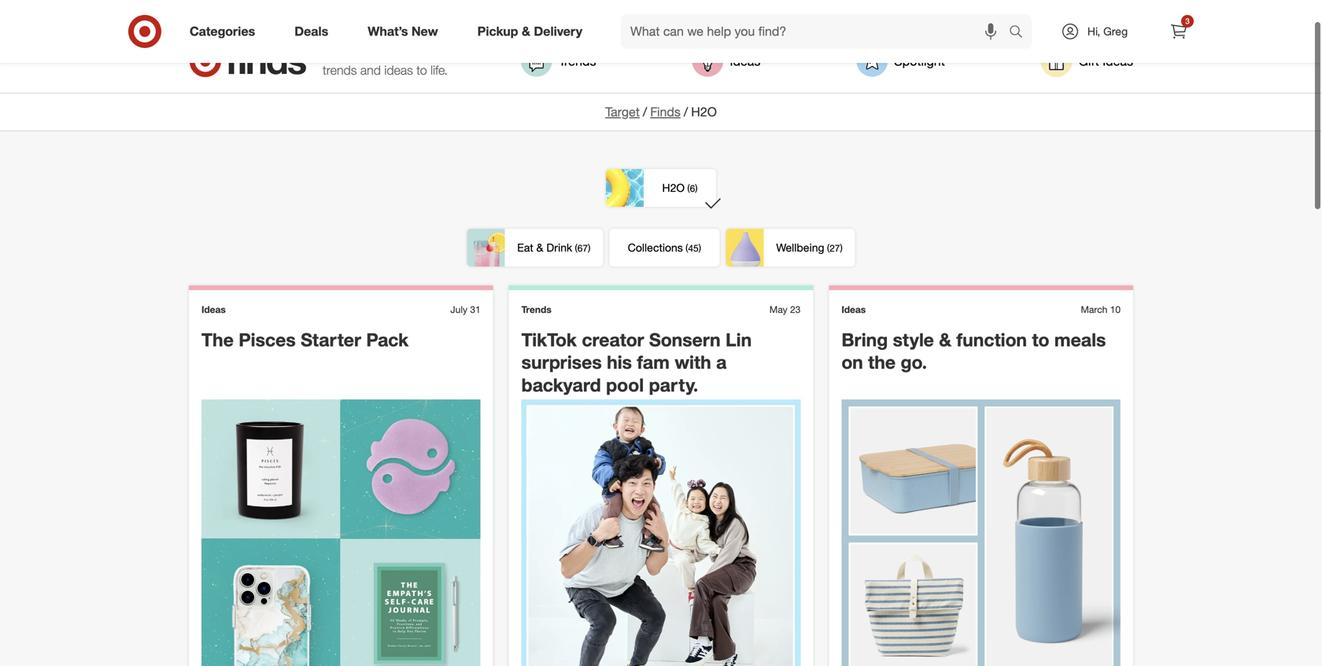 Task type: vqa. For each thing, say whether or not it's contained in the screenshot.
at Poway
no



Task type: describe. For each thing, give the bounding box(es) containing it.
gift ideas
[[1079, 54, 1134, 69]]

his
[[607, 352, 632, 374]]

march
[[1081, 304, 1108, 316]]

3 link
[[1162, 14, 1197, 49]]

& inside the "bring style & function to meals on the go."
[[940, 329, 952, 351]]

collections
[[628, 241, 683, 255]]

wellbeing
[[777, 241, 825, 255]]

What can we help you find? suggestions appear below search field
[[621, 14, 1013, 49]]

what's new link
[[355, 14, 458, 49]]

what's new
[[368, 24, 438, 39]]

& for eat
[[537, 241, 544, 255]]

deals link
[[281, 14, 348, 49]]

0 horizontal spatial to
[[417, 63, 427, 78]]

the
[[869, 352, 896, 374]]

target link
[[606, 104, 640, 120]]

search
[[1002, 25, 1040, 41]]

pickup
[[478, 24, 519, 39]]

target / finds / h2o
[[606, 104, 717, 120]]

hi,
[[1088, 24, 1101, 38]]

0 horizontal spatial h2o
[[663, 181, 685, 195]]

pickup & delivery
[[478, 24, 583, 39]]

party.
[[649, 374, 699, 396]]

2 / from the left
[[684, 104, 688, 120]]

trends and ideas to life.
[[323, 63, 448, 78]]

3
[[1186, 16, 1190, 26]]

the pisces starter pack image
[[202, 400, 481, 667]]

spotlight link
[[857, 46, 945, 77]]

tiktok creator sonsern lin surprises his fam with a backyard pool party. image
[[522, 400, 801, 667]]

function
[[957, 329, 1028, 351]]

ideas
[[385, 63, 413, 78]]

pack
[[366, 329, 409, 351]]

starter
[[301, 329, 361, 351]]

gift
[[1079, 54, 1100, 69]]

tiktok
[[522, 329, 577, 351]]

ideas up bring
[[842, 304, 866, 316]]

eat
[[518, 241, 534, 255]]

july 31
[[451, 304, 481, 316]]

tiktok creator sonsern lin surprises his fam with a backyard pool party.
[[522, 329, 752, 396]]

( for wellbeing
[[827, 242, 830, 254]]

1 / from the left
[[643, 104, 647, 120]]

ideas down what can we help you find? suggestions appear below search field
[[730, 54, 761, 69]]

the
[[202, 329, 234, 351]]

a
[[717, 352, 727, 374]]

delivery
[[534, 24, 583, 39]]

31
[[470, 304, 481, 316]]

bring
[[842, 329, 888, 351]]

1 horizontal spatial trends
[[559, 54, 596, 69]]

style
[[893, 329, 935, 351]]

new
[[412, 24, 438, 39]]

the pisces starter pack
[[202, 329, 409, 351]]

23
[[790, 304, 801, 316]]

) for collections
[[699, 242, 702, 254]]

spotlight
[[895, 54, 945, 69]]

what's
[[368, 24, 408, 39]]

with
[[675, 352, 712, 374]]

search button
[[1002, 14, 1040, 52]]

10
[[1111, 304, 1121, 316]]

finds
[[651, 104, 681, 120]]

27
[[830, 242, 840, 254]]

july
[[451, 304, 468, 316]]

may
[[770, 304, 788, 316]]

surprises
[[522, 352, 602, 374]]



Task type: locate. For each thing, give the bounding box(es) containing it.
trends down delivery
[[559, 54, 596, 69]]

) inside "collections ( 45 )"
[[699, 242, 702, 254]]

& right the "pickup"
[[522, 24, 531, 39]]

/ left finds link
[[643, 104, 647, 120]]

pisces
[[239, 329, 296, 351]]

1 horizontal spatial h2o
[[692, 104, 717, 120]]

0 vertical spatial trends
[[559, 54, 596, 69]]

h2o
[[692, 104, 717, 120], [663, 181, 685, 195]]

pickup & delivery link
[[464, 14, 602, 49]]

& right style
[[940, 329, 952, 351]]

( right wellbeing on the right top
[[827, 242, 830, 254]]

finds link
[[651, 104, 681, 120]]

pool
[[606, 374, 644, 396]]

67
[[578, 242, 588, 254]]

gift ideas link
[[1041, 46, 1134, 77]]

1 vertical spatial trends
[[522, 304, 552, 316]]

ideas right gift
[[1103, 54, 1134, 69]]

( for collections
[[686, 242, 688, 254]]

and
[[361, 63, 381, 78]]

trends up tiktok
[[522, 304, 552, 316]]

life.
[[431, 63, 448, 78]]

to left the meals on the right of page
[[1033, 329, 1050, 351]]

0 vertical spatial h2o
[[692, 104, 717, 120]]

1 horizontal spatial &
[[537, 241, 544, 255]]

to left life.
[[417, 63, 427, 78]]

1 vertical spatial h2o
[[663, 181, 685, 195]]

drink
[[547, 241, 573, 255]]

lin
[[726, 329, 752, 351]]

) up 45
[[695, 183, 698, 194]]

&
[[522, 24, 531, 39], [537, 241, 544, 255], [940, 329, 952, 351]]

greg
[[1104, 24, 1128, 38]]

/
[[643, 104, 647, 120], [684, 104, 688, 120]]

( up 45
[[688, 183, 690, 194]]

0 vertical spatial to
[[417, 63, 427, 78]]

0 vertical spatial &
[[522, 24, 531, 39]]

( inside h2o ( 6 )
[[688, 183, 690, 194]]

1 vertical spatial &
[[537, 241, 544, 255]]

2 vertical spatial &
[[940, 329, 952, 351]]

backyard
[[522, 374, 601, 396]]

) for wellbeing
[[840, 242, 843, 254]]

) for h2o
[[695, 183, 698, 194]]

collections ( 45 )
[[628, 241, 702, 255]]

( for h2o
[[688, 183, 690, 194]]

(
[[688, 183, 690, 194], [575, 242, 578, 254], [686, 242, 688, 254], [827, 242, 830, 254]]

( right collections
[[686, 242, 688, 254]]

2 horizontal spatial &
[[940, 329, 952, 351]]

trends
[[559, 54, 596, 69], [522, 304, 552, 316]]

target
[[606, 104, 640, 120]]

ideas link
[[692, 46, 761, 77]]

trends
[[323, 63, 357, 78]]

categories
[[190, 24, 255, 39]]

meals
[[1055, 329, 1107, 351]]

( inside "eat & drink ( 67 )"
[[575, 242, 578, 254]]

) right wellbeing on the right top
[[840, 242, 843, 254]]

go.
[[901, 352, 927, 374]]

& for pickup
[[522, 24, 531, 39]]

ideas
[[730, 54, 761, 69], [1103, 54, 1134, 69], [202, 304, 226, 316], [842, 304, 866, 316]]

0 horizontal spatial trends
[[522, 304, 552, 316]]

1 horizontal spatial /
[[684, 104, 688, 120]]

( inside wellbeing ( 27 )
[[827, 242, 830, 254]]

categories link
[[176, 14, 275, 49]]

)
[[695, 183, 698, 194], [588, 242, 591, 254], [699, 242, 702, 254], [840, 242, 843, 254]]

ideas up the
[[202, 304, 226, 316]]

bring style & function to meals on the go. image
[[842, 400, 1121, 667]]

& right "eat"
[[537, 241, 544, 255]]

) inside wellbeing ( 27 )
[[840, 242, 843, 254]]

deals
[[295, 24, 329, 39]]

target finds image
[[189, 46, 307, 77]]

on
[[842, 352, 864, 374]]

h2o ( 6 )
[[663, 181, 698, 195]]

1 horizontal spatial to
[[1033, 329, 1050, 351]]

hi, greg
[[1088, 24, 1128, 38]]

0 horizontal spatial &
[[522, 24, 531, 39]]

1 vertical spatial to
[[1033, 329, 1050, 351]]

( inside "collections ( 45 )"
[[686, 242, 688, 254]]

eat & drink ( 67 )
[[518, 241, 591, 255]]

trends link
[[521, 46, 596, 77]]

h2o left the 6
[[663, 181, 685, 195]]

( right drink
[[575, 242, 578, 254]]

) inside "eat & drink ( 67 )"
[[588, 242, 591, 254]]

6
[[690, 183, 695, 194]]

bring style & function to meals on the go.
[[842, 329, 1107, 374]]

45
[[688, 242, 699, 254]]

fam
[[637, 352, 670, 374]]

) inside h2o ( 6 )
[[695, 183, 698, 194]]

0 horizontal spatial /
[[643, 104, 647, 120]]

h2o right finds link
[[692, 104, 717, 120]]

) right collections
[[699, 242, 702, 254]]

to
[[417, 63, 427, 78], [1033, 329, 1050, 351]]

wellbeing ( 27 )
[[777, 241, 843, 255]]

may 23
[[770, 304, 801, 316]]

to inside the "bring style & function to meals on the go."
[[1033, 329, 1050, 351]]

sonsern
[[649, 329, 721, 351]]

creator
[[582, 329, 644, 351]]

march 10
[[1081, 304, 1121, 316]]

) right drink
[[588, 242, 591, 254]]

/ right finds link
[[684, 104, 688, 120]]



